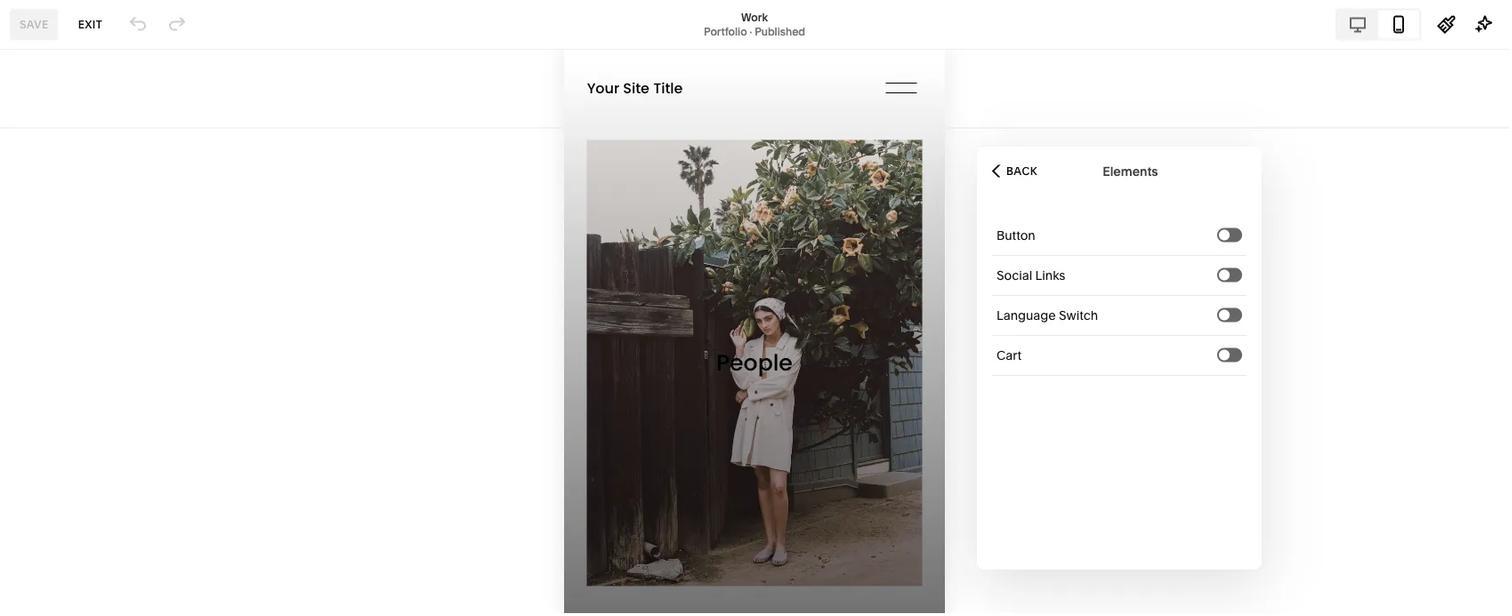 Task type: vqa. For each thing, say whether or not it's contained in the screenshot.
Website
yes



Task type: locate. For each thing, give the bounding box(es) containing it.
language switch
[[997, 308, 1098, 324]]

save button
[[10, 8, 58, 40]]

website
[[29, 110, 85, 128]]

social links
[[997, 268, 1066, 283]]

language
[[997, 308, 1056, 324]]

portfolio
[[704, 25, 747, 38]]

save
[[20, 18, 49, 31]]

·
[[750, 25, 752, 38]]

back
[[1007, 165, 1038, 178]]

switch
[[1059, 308, 1098, 324]]

exit
[[78, 18, 102, 31]]

work
[[741, 11, 768, 24]]

tab list
[[1338, 10, 1420, 39]]

elements
[[1103, 164, 1158, 179]]

social
[[997, 268, 1033, 283]]



Task type: describe. For each thing, give the bounding box(es) containing it.
Cart checkbox
[[1219, 350, 1230, 361]]

Social Links checkbox
[[1219, 270, 1230, 281]]

cart
[[997, 348, 1022, 364]]

links
[[1036, 268, 1066, 283]]

Language Switch checkbox
[[1219, 310, 1230, 321]]

Button checkbox
[[1219, 230, 1230, 241]]

exit button
[[68, 8, 112, 40]]

button
[[997, 228, 1036, 243]]

website link
[[29, 109, 198, 130]]

back button
[[987, 152, 1043, 191]]

work portfolio · published
[[704, 11, 805, 38]]

published
[[755, 25, 805, 38]]



